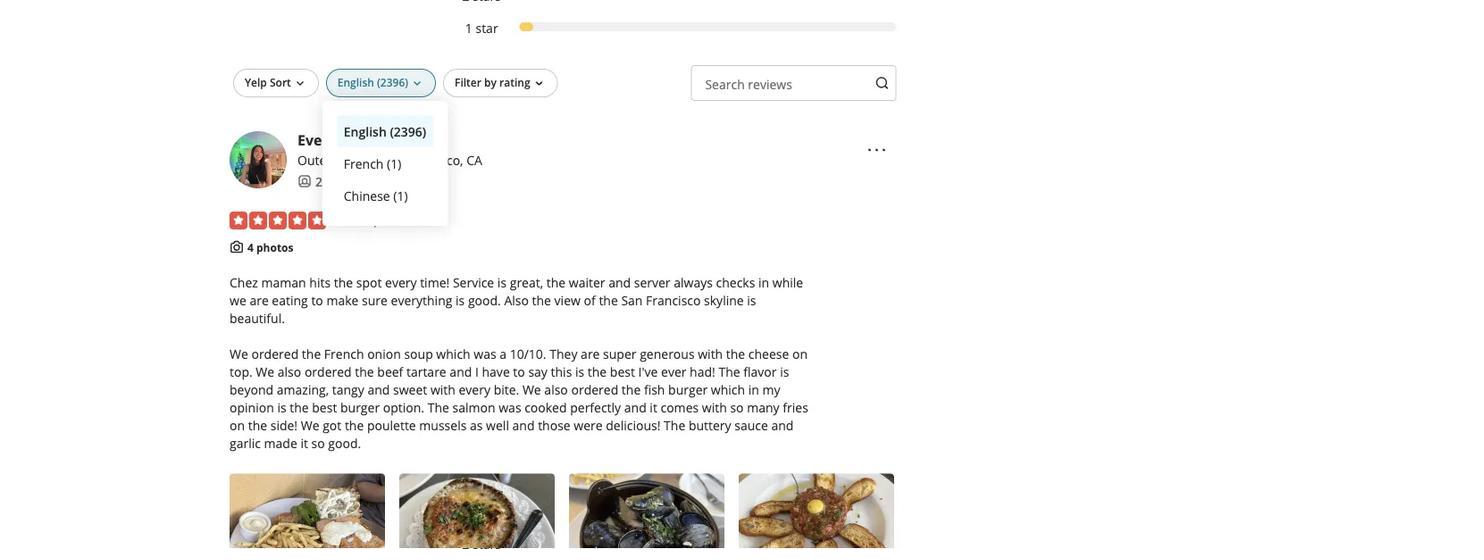 Task type: describe. For each thing, give the bounding box(es) containing it.
english (2396) button
[[326, 69, 436, 97]]

the down super
[[588, 364, 607, 381]]

francisco,
[[406, 151, 463, 168]]

salmon
[[453, 399, 496, 416]]

sort
[[270, 75, 291, 90]]

chinese (1) button
[[337, 180, 434, 212]]

1 horizontal spatial the
[[664, 417, 686, 434]]

evelynne
[[298, 130, 362, 150]]

poulette
[[367, 417, 416, 434]]

english for english (2396) popup button at top
[[338, 75, 374, 90]]

(1) for chinese (1)
[[394, 187, 408, 204]]

1 horizontal spatial best
[[610, 364, 635, 381]]

always
[[674, 274, 713, 291]]

(1) for french (1)
[[387, 155, 402, 172]]

l.
[[366, 130, 378, 150]]

mussels
[[419, 417, 467, 434]]

10,
[[360, 212, 377, 229]]

0 vertical spatial was
[[474, 346, 497, 363]]

option.
[[383, 399, 425, 416]]

search image
[[876, 76, 890, 90]]

opinion
[[230, 399, 274, 416]]

(2396) for english (2396) popup button at top
[[377, 75, 408, 90]]

menu image
[[867, 139, 888, 161]]

2 vertical spatial with
[[702, 399, 727, 416]]

cooked
[[525, 399, 567, 416]]

eating
[[272, 292, 308, 309]]

is down checks
[[747, 292, 757, 309]]

filter by rating
[[455, 75, 531, 90]]

have
[[482, 364, 510, 381]]

as
[[470, 417, 483, 434]]

super
[[603, 346, 637, 363]]

0 horizontal spatial the
[[428, 399, 449, 416]]

photo of evelynne l. image
[[230, 131, 287, 188]]

1 star
[[466, 19, 498, 36]]

31
[[362, 173, 376, 190]]

73
[[401, 173, 416, 190]]

skyline
[[704, 292, 744, 309]]

the up amazing,
[[302, 346, 321, 363]]

also
[[504, 292, 529, 309]]

in inside chez maman hits the spot every time! service is great, the waiter and server always checks in while we are eating to make sure everything is good. also the view of the san francisco skyline is beautiful.
[[759, 274, 770, 291]]

fries
[[783, 399, 809, 416]]

beyond
[[230, 381, 274, 398]]

reviews
[[748, 75, 793, 92]]

english (2396) for english (2396) popup button at top
[[338, 75, 408, 90]]

the right 'of'
[[599, 292, 618, 309]]

and right "well"
[[513, 417, 535, 434]]

waiter
[[569, 274, 606, 291]]

0 horizontal spatial which
[[436, 346, 471, 363]]

and down the beef
[[368, 381, 390, 398]]

well
[[486, 417, 509, 434]]

is down the 'service'
[[456, 292, 465, 309]]

filter
[[455, 75, 482, 90]]

we down say
[[523, 381, 541, 398]]

yelp sort
[[245, 75, 291, 90]]

cheese
[[749, 346, 790, 363]]

to inside the we ordered the french onion soup which was a 10/10. they are super generous with the cheese on top. we also ordered the beef tartare and i have to say this is the best i've ever had! the flavor is beyond amazing, tangy and sweet with every bite. we also ordered the fish burger which in my opinion is the best burger option. the salmon was cooked perfectly and it comes with so many fries on the side! we got the poulette mussels as well and those were delicious! the buttery sauce and garlic made it so good.
[[513, 364, 525, 381]]

english for english (2396) button
[[344, 123, 387, 140]]

yelp
[[245, 75, 267, 90]]

every inside the we ordered the french onion soup which was a 10/10. they are super generous with the cheese on top. we also ordered the beef tartare and i have to say this is the best i've ever had! the flavor is beyond amazing, tangy and sweet with every bite. we also ordered the fish burger which in my opinion is the best burger option. the salmon was cooked perfectly and it comes with so many fries on the side! we got the poulette mussels as well and those were delicious! the buttery sauce and garlic made it so good.
[[459, 381, 491, 398]]

sauce
[[735, 417, 769, 434]]

comes
[[661, 399, 699, 416]]

french inside the we ordered the french onion soup which was a 10/10. they are super generous with the cheese on top. we also ordered the beef tartare and i have to say this is the best i've ever had! the flavor is beyond amazing, tangy and sweet with every bite. we also ordered the fish burger which in my opinion is the best burger option. the salmon was cooked perfectly and it comes with so many fries on the side! we got the poulette mussels as well and those were delicious! the buttery sauce and garlic made it so good.
[[324, 346, 364, 363]]

0 vertical spatial the
[[719, 364, 741, 381]]

top.
[[230, 364, 253, 381]]

say
[[529, 364, 548, 381]]

1 horizontal spatial burger
[[669, 381, 708, 398]]

i've
[[639, 364, 658, 381]]

a
[[500, 346, 507, 363]]

maman
[[261, 274, 306, 291]]

sunset,
[[335, 151, 378, 168]]

chinese (1)
[[344, 187, 408, 204]]

2023
[[381, 212, 409, 229]]

1 horizontal spatial which
[[711, 381, 746, 398]]

nov 10, 2023
[[333, 212, 409, 229]]

to inside chez maman hits the spot every time! service is great, the waiter and server always checks in while we are eating to make sure everything is good. also the view of the san francisco skyline is beautiful.
[[311, 292, 323, 309]]

service
[[453, 274, 494, 291]]

french inside button
[[344, 155, 384, 172]]

tartare
[[407, 364, 447, 381]]

the left fish
[[622, 381, 641, 398]]

generous
[[640, 346, 695, 363]]

is up my
[[780, 364, 790, 381]]

we up top.
[[230, 346, 248, 363]]

0 vertical spatial on
[[793, 346, 808, 363]]

and down fries
[[772, 417, 794, 434]]

16 friends v2 image
[[298, 174, 312, 189]]

is up also
[[498, 274, 507, 291]]

soup
[[404, 346, 433, 363]]

16 chevron down v2 image
[[293, 77, 307, 91]]

are inside chez maman hits the spot every time! service is great, the waiter and server always checks in while we are eating to make sure everything is good. also the view of the san francisco skyline is beautiful.
[[250, 292, 269, 309]]

1 horizontal spatial ordered
[[305, 364, 352, 381]]

had!
[[690, 364, 716, 381]]

0 horizontal spatial so
[[312, 435, 325, 452]]

the up flavor
[[726, 346, 746, 363]]

delicious!
[[606, 417, 661, 434]]

1
[[466, 19, 473, 36]]

the down great,
[[532, 292, 551, 309]]

sure
[[362, 292, 388, 309]]

beautiful.
[[230, 310, 285, 327]]

french (1) button
[[337, 147, 434, 180]]

0 vertical spatial so
[[731, 399, 744, 416]]

buttery
[[689, 417, 732, 434]]

1 horizontal spatial also
[[545, 381, 568, 398]]

yelp sort button
[[233, 69, 319, 97]]

ever
[[661, 364, 687, 381]]

beef
[[377, 364, 403, 381]]

the right got
[[345, 417, 364, 434]]

perfectly
[[570, 399, 621, 416]]

10/10.
[[510, 346, 547, 363]]

1 vertical spatial best
[[312, 399, 337, 416]]

got
[[323, 417, 342, 434]]

1 vertical spatial it
[[301, 435, 308, 452]]

0 horizontal spatial ordered
[[252, 346, 299, 363]]

evelynne l. link
[[298, 130, 378, 150]]



Task type: vqa. For each thing, say whether or not it's contained in the screenshot.
beef
yes



Task type: locate. For each thing, give the bounding box(es) containing it.
server
[[634, 274, 671, 291]]

are right they
[[581, 346, 600, 363]]

french up 31
[[344, 155, 384, 172]]

onion
[[367, 346, 401, 363]]

this
[[551, 364, 572, 381]]

i
[[475, 364, 479, 381]]

made
[[264, 435, 297, 452]]

san
[[381, 151, 402, 168], [622, 292, 643, 309]]

friends element
[[298, 172, 337, 190]]

every up salmon
[[459, 381, 491, 398]]

on up garlic
[[230, 417, 245, 434]]

we
[[230, 346, 248, 363], [256, 364, 275, 381], [523, 381, 541, 398], [301, 417, 320, 434]]

san inside chez maman hits the spot every time! service is great, the waiter and server always checks in while we are eating to make sure everything is good. also the view of the san francisco skyline is beautiful.
[[622, 292, 643, 309]]

1 vertical spatial also
[[545, 381, 568, 398]]

1 vertical spatial french
[[324, 346, 364, 363]]

english (2396) button
[[337, 115, 434, 147]]

we left got
[[301, 417, 320, 434]]

english up sunset,
[[344, 123, 387, 140]]

0 horizontal spatial best
[[312, 399, 337, 416]]

1 vertical spatial san
[[622, 292, 643, 309]]

good. down got
[[328, 435, 361, 452]]

which up tartare
[[436, 346, 471, 363]]

0 horizontal spatial on
[[230, 417, 245, 434]]

1 vertical spatial on
[[230, 417, 245, 434]]

0 vertical spatial english
[[338, 75, 374, 90]]

chez maman hits the spot every time! service is great, the waiter and server always checks in while we are eating to make sure everything is good. also the view of the san francisco skyline is beautiful.
[[230, 274, 804, 327]]

to down hits
[[311, 292, 323, 309]]

evelynne l. outer sunset, san francisco, ca
[[298, 130, 483, 168]]

the up view
[[547, 274, 566, 291]]

the right "had!"
[[719, 364, 741, 381]]

1 vertical spatial was
[[499, 399, 522, 416]]

outer
[[298, 151, 332, 168]]

16 chevron down v2 image
[[410, 77, 425, 91], [532, 77, 547, 91]]

flavor
[[744, 364, 777, 381]]

1 vertical spatial so
[[312, 435, 325, 452]]

is up the side!
[[277, 399, 287, 416]]

1 horizontal spatial san
[[622, 292, 643, 309]]

(2396) inside button
[[390, 123, 427, 140]]

1 vertical spatial (2396)
[[390, 123, 427, 140]]

the up tangy
[[355, 364, 374, 381]]

checks
[[716, 274, 756, 291]]

filter reviews by 1 star rating element
[[444, 19, 897, 37]]

4 photos link
[[248, 240, 294, 255]]

spot
[[356, 274, 382, 291]]

ordered up perfectly
[[572, 381, 619, 398]]

5 star rating image
[[230, 212, 326, 230]]

(2396) up english (2396) button
[[377, 75, 408, 90]]

0 horizontal spatial was
[[474, 346, 497, 363]]

so up sauce
[[731, 399, 744, 416]]

sweet
[[393, 381, 427, 398]]

and up delicious!
[[625, 399, 647, 416]]

my
[[763, 381, 781, 398]]

search
[[706, 75, 745, 92]]

san inside the evelynne l. outer sunset, san francisco, ca
[[381, 151, 402, 168]]

1 vertical spatial (1)
[[394, 187, 408, 204]]

those
[[538, 417, 571, 434]]

good. inside the we ordered the french onion soup which was a 10/10. they are super generous with the cheese on top. we also ordered the beef tartare and i have to say this is the best i've ever had! the flavor is beyond amazing, tangy and sweet with every bite. we also ordered the fish burger which in my opinion is the best burger option. the salmon was cooked perfectly and it comes with so many fries on the side! we got the poulette mussels as well and those were delicious! the buttery sauce and garlic made it so good.
[[328, 435, 361, 452]]

and
[[609, 274, 631, 291], [450, 364, 472, 381], [368, 381, 390, 398], [625, 399, 647, 416], [513, 417, 535, 434], [772, 417, 794, 434]]

side!
[[271, 417, 298, 434]]

and inside chez maman hits the spot every time! service is great, the waiter and server always checks in while we are eating to make sure everything is good. also the view of the san francisco skyline is beautiful.
[[609, 274, 631, 291]]

good. inside chez maman hits the spot every time! service is great, the waiter and server always checks in while we are eating to make sure everything is good. also the view of the san francisco skyline is beautiful.
[[468, 292, 501, 309]]

1 horizontal spatial good.
[[468, 292, 501, 309]]

we up beyond
[[256, 364, 275, 381]]

16 chevron down v2 image for english (2396)
[[410, 77, 425, 91]]

the
[[334, 274, 353, 291], [547, 274, 566, 291], [532, 292, 551, 309], [599, 292, 618, 309], [302, 346, 321, 363], [726, 346, 746, 363], [355, 364, 374, 381], [588, 364, 607, 381], [622, 381, 641, 398], [290, 399, 309, 416], [248, 417, 267, 434], [345, 417, 364, 434]]

0 vertical spatial to
[[311, 292, 323, 309]]

great,
[[510, 274, 544, 291]]

1 vertical spatial burger
[[341, 399, 380, 416]]

0 horizontal spatial san
[[381, 151, 402, 168]]

on right cheese
[[793, 346, 808, 363]]

it down fish
[[650, 399, 658, 416]]

0 vertical spatial french
[[344, 155, 384, 172]]

0 vertical spatial are
[[250, 292, 269, 309]]

1 vertical spatial ordered
[[305, 364, 352, 381]]

garlic
[[230, 435, 261, 452]]

1 horizontal spatial it
[[650, 399, 658, 416]]

english (2396) inside popup button
[[338, 75, 408, 90]]

we ordered the french onion soup which was a 10/10. they are super generous with the cheese on top. we also ordered the beef tartare and i have to say this is the best i've ever had! the flavor is beyond amazing, tangy and sweet with every bite. we also ordered the fish burger which in my opinion is the best burger option. the salmon was cooked perfectly and it comes with so many fries on the side! we got the poulette mussels as well and those were delicious! the buttery sauce and garlic made it so good.
[[230, 346, 809, 452]]

1 vertical spatial in
[[749, 381, 760, 398]]

1 16 chevron down v2 image from the left
[[410, 77, 425, 91]]

(2396)
[[377, 75, 408, 90], [390, 123, 427, 140]]

0 vertical spatial every
[[385, 274, 417, 291]]

(1) up 2023
[[394, 187, 408, 204]]

with up "had!"
[[698, 346, 723, 363]]

english (2396) inside button
[[344, 123, 427, 140]]

(1) inside button
[[387, 155, 402, 172]]

16 chevron down v2 image right rating
[[532, 77, 547, 91]]

1 horizontal spatial to
[[513, 364, 525, 381]]

1 vertical spatial english
[[344, 123, 387, 140]]

fish
[[644, 381, 665, 398]]

0 vertical spatial burger
[[669, 381, 708, 398]]

276
[[316, 173, 337, 190]]

0 vertical spatial english (2396)
[[338, 75, 408, 90]]

and left i
[[450, 364, 472, 381]]

ordered up top.
[[252, 346, 299, 363]]

everything
[[391, 292, 453, 309]]

french
[[344, 155, 384, 172], [324, 346, 364, 363]]

(1) up 73
[[387, 155, 402, 172]]

0 vertical spatial it
[[650, 399, 658, 416]]

make
[[327, 292, 359, 309]]

1 vertical spatial good.
[[328, 435, 361, 452]]

the down comes
[[664, 417, 686, 434]]

1 horizontal spatial on
[[793, 346, 808, 363]]

every inside chez maman hits the spot every time! service is great, the waiter and server always checks in while we are eating to make sure everything is good. also the view of the san francisco skyline is beautiful.
[[385, 274, 417, 291]]

ordered
[[252, 346, 299, 363], [305, 364, 352, 381], [572, 381, 619, 398]]

0 vertical spatial which
[[436, 346, 471, 363]]

of
[[584, 292, 596, 309]]

0 horizontal spatial burger
[[341, 399, 380, 416]]

is right this
[[576, 364, 585, 381]]

16 chevron down v2 image for filter by rating
[[532, 77, 547, 91]]

english (2396) up english (2396) button
[[338, 75, 408, 90]]

they
[[550, 346, 578, 363]]

1 horizontal spatial every
[[459, 381, 491, 398]]

it right made
[[301, 435, 308, 452]]

was left a
[[474, 346, 497, 363]]

it
[[650, 399, 658, 416], [301, 435, 308, 452]]

(1) inside button
[[394, 187, 408, 204]]

  text field
[[691, 65, 897, 101]]

english (2396)
[[338, 75, 408, 90], [344, 123, 427, 140]]

0 vertical spatial also
[[278, 364, 301, 381]]

0 horizontal spatial every
[[385, 274, 417, 291]]

french (1)
[[344, 155, 402, 172]]

16 chevron down v2 image left filter
[[410, 77, 425, 91]]

english (2396) up french (1) button
[[344, 123, 427, 140]]

1 vertical spatial with
[[431, 381, 456, 398]]

which down "had!"
[[711, 381, 746, 398]]

(2396) right l.
[[390, 123, 427, 140]]

(2396) for english (2396) button
[[390, 123, 427, 140]]

are up beautiful.
[[250, 292, 269, 309]]

chinese
[[344, 187, 390, 204]]

french up tangy
[[324, 346, 364, 363]]

2 horizontal spatial the
[[719, 364, 741, 381]]

burger up comes
[[669, 381, 708, 398]]

in left while
[[759, 274, 770, 291]]

english (2396) for english (2396) button
[[344, 123, 427, 140]]

every up everything at the left of page
[[385, 274, 417, 291]]

and right "waiter"
[[609, 274, 631, 291]]

0 horizontal spatial also
[[278, 364, 301, 381]]

0 horizontal spatial are
[[250, 292, 269, 309]]

in left my
[[749, 381, 760, 398]]

bite.
[[494, 381, 520, 398]]

1 vertical spatial english (2396)
[[344, 123, 427, 140]]

search reviews
[[706, 75, 793, 92]]

ordered up tangy
[[305, 364, 352, 381]]

1 vertical spatial every
[[459, 381, 491, 398]]

filter by rating button
[[443, 69, 558, 97]]

so down got
[[312, 435, 325, 452]]

0 vertical spatial ordered
[[252, 346, 299, 363]]

to left say
[[513, 364, 525, 381]]

0 vertical spatial with
[[698, 346, 723, 363]]

the up mussels
[[428, 399, 449, 416]]

with down tartare
[[431, 381, 456, 398]]

1 horizontal spatial are
[[581, 346, 600, 363]]

was down bite.
[[499, 399, 522, 416]]

which
[[436, 346, 471, 363], [711, 381, 746, 398]]

in
[[759, 274, 770, 291], [749, 381, 760, 398]]

1 vertical spatial are
[[581, 346, 600, 363]]

english
[[338, 75, 374, 90], [344, 123, 387, 140]]

1 vertical spatial which
[[711, 381, 746, 398]]

good.
[[468, 292, 501, 309], [328, 435, 361, 452]]

best up got
[[312, 399, 337, 416]]

16 chevron down v2 image inside filter by rating dropdown button
[[532, 77, 547, 91]]

view
[[555, 292, 581, 309]]

time!
[[420, 274, 450, 291]]

2 16 chevron down v2 image from the left
[[532, 77, 547, 91]]

star
[[476, 19, 498, 36]]

the up make
[[334, 274, 353, 291]]

so
[[731, 399, 744, 416], [312, 435, 325, 452]]

every
[[385, 274, 417, 291], [459, 381, 491, 398]]

chez
[[230, 274, 258, 291]]

english inside button
[[344, 123, 387, 140]]

0 vertical spatial (2396)
[[377, 75, 408, 90]]

by
[[484, 75, 497, 90]]

0 vertical spatial best
[[610, 364, 635, 381]]

1 horizontal spatial so
[[731, 399, 744, 416]]

1 vertical spatial to
[[513, 364, 525, 381]]

0 vertical spatial good.
[[468, 292, 501, 309]]

(1)
[[387, 155, 402, 172], [394, 187, 408, 204]]

are inside the we ordered the french onion soup which was a 10/10. they are super generous with the cheese on top. we also ordered the beef tartare and i have to say this is the best i've ever had! the flavor is beyond amazing, tangy and sweet with every bite. we also ordered the fish burger which in my opinion is the best burger option. the salmon was cooked perfectly and it comes with so many fries on the side! we got the poulette mussels as well and those were delicious! the buttery sauce and garlic made it so good.
[[581, 346, 600, 363]]

in inside the we ordered the french onion soup which was a 10/10. they are super generous with the cheese on top. we also ordered the beef tartare and i have to say this is the best i've ever had! the flavor is beyond amazing, tangy and sweet with every bite. we also ordered the fish burger which in my opinion is the best burger option. the salmon was cooked perfectly and it comes with so many fries on the side! we got the poulette mussels as well and those were delicious! the buttery sauce and garlic made it so good.
[[749, 381, 760, 398]]

san down server at the left of page
[[622, 292, 643, 309]]

hits
[[310, 274, 331, 291]]

the down amazing,
[[290, 399, 309, 416]]

0 horizontal spatial it
[[301, 435, 308, 452]]

2 horizontal spatial ordered
[[572, 381, 619, 398]]

also up amazing,
[[278, 364, 301, 381]]

we
[[230, 292, 246, 309]]

16 camera v2 image
[[230, 240, 244, 254]]

many
[[747, 399, 780, 416]]

san up 73
[[381, 151, 402, 168]]

nov
[[333, 212, 357, 229]]

english right 16 chevron down v2 image
[[338, 75, 374, 90]]

0 horizontal spatial 16 chevron down v2 image
[[410, 77, 425, 91]]

0 horizontal spatial good.
[[328, 435, 361, 452]]

2 vertical spatial the
[[664, 417, 686, 434]]

good. down the 'service'
[[468, 292, 501, 309]]

0 horizontal spatial to
[[311, 292, 323, 309]]

1 vertical spatial the
[[428, 399, 449, 416]]

amazing,
[[277, 381, 329, 398]]

4 photos
[[248, 240, 294, 255]]

(2396) inside popup button
[[377, 75, 408, 90]]

rating
[[500, 75, 531, 90]]

burger down tangy
[[341, 399, 380, 416]]

0 vertical spatial in
[[759, 274, 770, 291]]

the down opinion
[[248, 417, 267, 434]]

also down this
[[545, 381, 568, 398]]

0 vertical spatial san
[[381, 151, 402, 168]]

16 chevron down v2 image inside english (2396) popup button
[[410, 77, 425, 91]]

best down super
[[610, 364, 635, 381]]

tangy
[[332, 381, 365, 398]]

is
[[498, 274, 507, 291], [456, 292, 465, 309], [747, 292, 757, 309], [576, 364, 585, 381], [780, 364, 790, 381], [277, 399, 287, 416]]

2 vertical spatial ordered
[[572, 381, 619, 398]]

was
[[474, 346, 497, 363], [499, 399, 522, 416]]

francisco
[[646, 292, 701, 309]]

to
[[311, 292, 323, 309], [513, 364, 525, 381]]

1 horizontal spatial was
[[499, 399, 522, 416]]

1 horizontal spatial 16 chevron down v2 image
[[532, 77, 547, 91]]

with up buttery
[[702, 399, 727, 416]]

0 vertical spatial (1)
[[387, 155, 402, 172]]

ca
[[467, 151, 483, 168]]

with
[[698, 346, 723, 363], [431, 381, 456, 398], [702, 399, 727, 416]]

english inside popup button
[[338, 75, 374, 90]]



